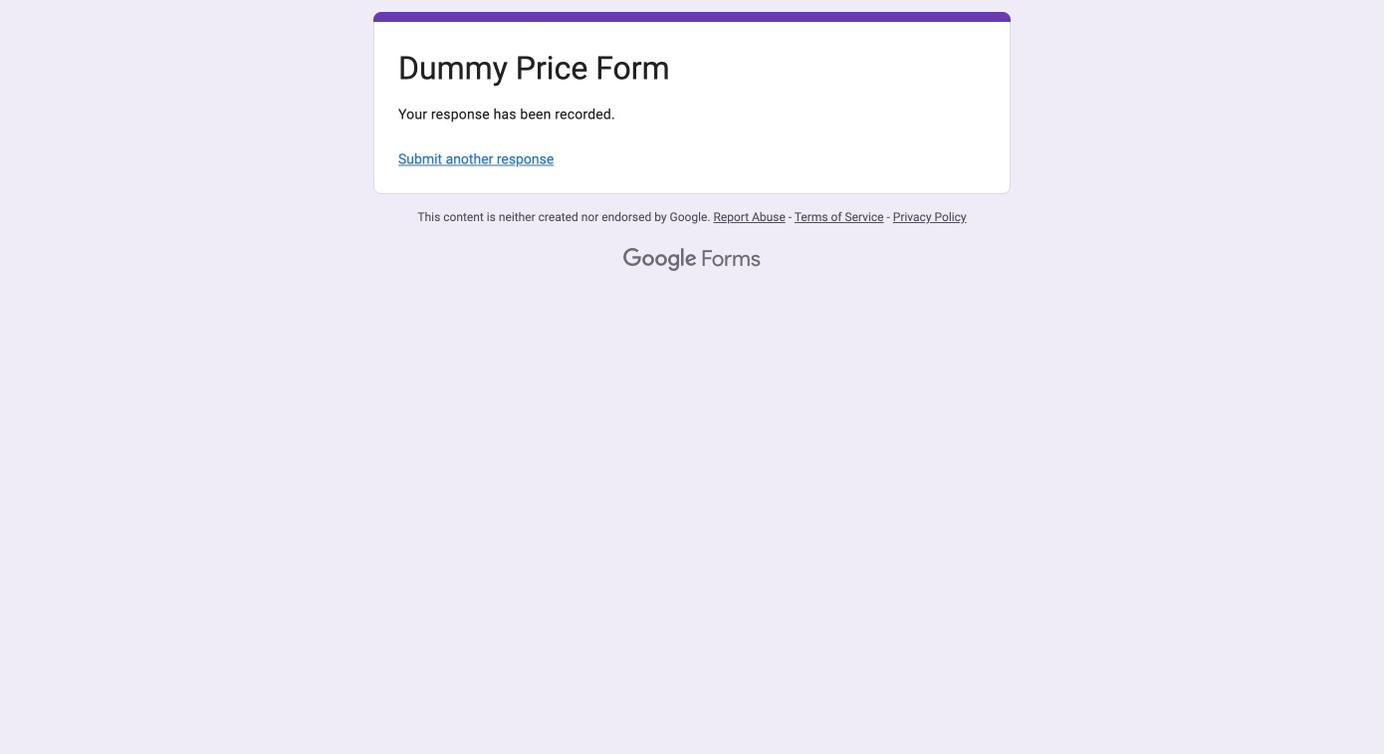 Task type: describe. For each thing, give the bounding box(es) containing it.
google image
[[624, 248, 697, 272]]



Task type: locate. For each thing, give the bounding box(es) containing it.
heading
[[399, 49, 986, 105]]



Task type: vqa. For each thing, say whether or not it's contained in the screenshot.
application containing Slideshow
no



